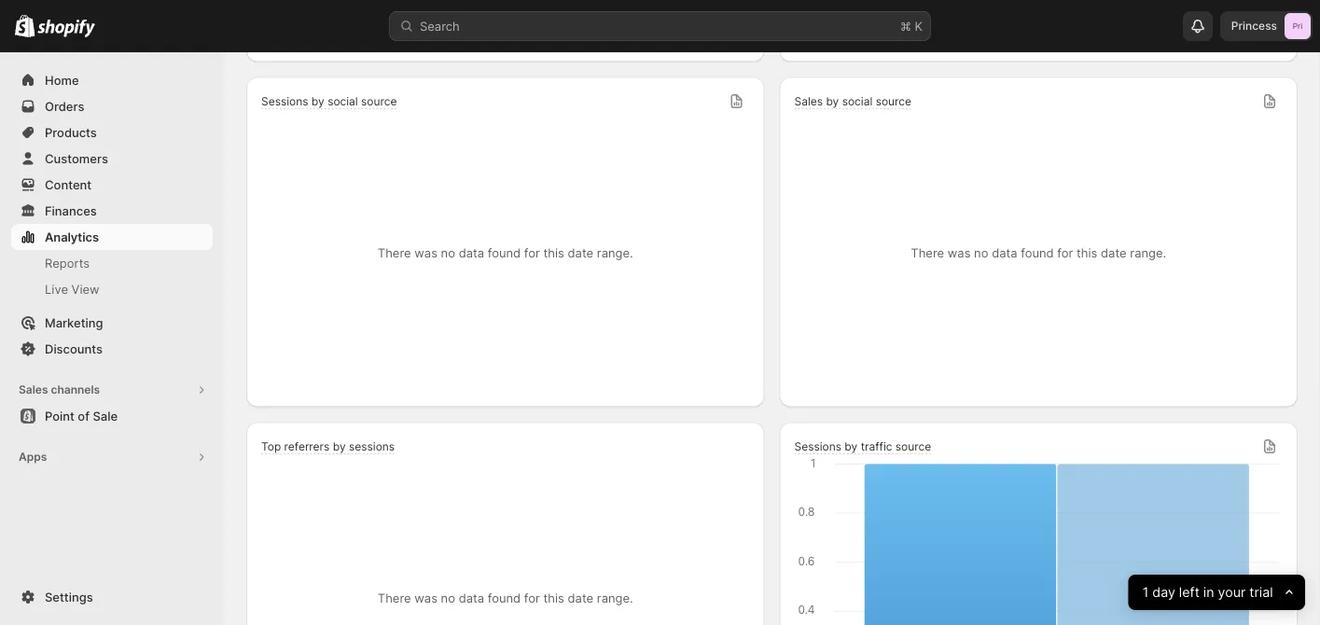 Task type: vqa. For each thing, say whether or not it's contained in the screenshot.
the Search collections text field
no



Task type: describe. For each thing, give the bounding box(es) containing it.
1 day left in your trial
[[1143, 585, 1274, 601]]

top referrers by sessions
[[261, 440, 395, 454]]

social for sessions by social source
[[328, 95, 358, 108]]

this inside sales by social source there was no data found for this date range.
[[1077, 246, 1098, 260]]

products
[[45, 125, 97, 140]]

data for sessions
[[459, 591, 484, 606]]

sessions
[[349, 440, 395, 454]]

there for top referrers by sessions
[[378, 591, 411, 606]]

top
[[261, 440, 281, 454]]

sessions for sessions by social source
[[261, 95, 308, 108]]

social for sales by social source there was no data found for this date range.
[[842, 95, 873, 108]]

discounts link
[[11, 336, 213, 362]]

there was no data found for this date range. for sessions by social source
[[378, 246, 633, 260]]

⌘
[[901, 19, 912, 33]]

orders
[[45, 99, 84, 113]]

range. for top referrers by sessions
[[597, 591, 633, 606]]

discounts
[[45, 342, 103, 356]]

marketing
[[45, 315, 103, 330]]

live view
[[45, 282, 99, 296]]

data for source
[[459, 246, 484, 260]]

products link
[[11, 119, 213, 146]]

your
[[1219, 585, 1246, 601]]

settings
[[45, 590, 93, 604]]

this for source
[[544, 246, 564, 260]]

sales for sales channels
[[19, 383, 48, 397]]

home link
[[11, 67, 213, 93]]

no inside sales by social source there was no data found for this date range.
[[974, 246, 989, 260]]

analytics
[[45, 230, 99, 244]]

there was no data found for this date range. for top referrers by sessions
[[378, 591, 633, 606]]

there for sessions by social source
[[378, 246, 411, 260]]

home
[[45, 73, 79, 87]]

top referrers by sessions button
[[261, 440, 395, 455]]

sales by social source button
[[795, 94, 912, 110]]

for inside sales by social source there was no data found for this date range.
[[1058, 246, 1073, 260]]

finances link
[[11, 198, 213, 224]]

there inside sales by social source there was no data found for this date range.
[[911, 246, 944, 260]]

sales channels button
[[11, 377, 213, 403]]

this for sessions
[[544, 591, 564, 606]]

date for sessions
[[568, 591, 594, 606]]

range. inside sales by social source there was no data found for this date range.
[[1130, 246, 1167, 260]]

reports link
[[11, 250, 213, 276]]

reports
[[45, 256, 90, 270]]

1
[[1143, 585, 1149, 601]]

shopify image
[[38, 19, 95, 38]]

content link
[[11, 172, 213, 198]]

finances
[[45, 203, 97, 218]]

by for sessions by social source
[[312, 95, 325, 108]]

source for traffic
[[896, 440, 931, 454]]

settings link
[[11, 584, 213, 610]]

point of sale link
[[11, 403, 213, 429]]

range. for sessions by social source
[[597, 246, 633, 260]]

princess image
[[1285, 13, 1311, 39]]

analytics link
[[11, 224, 213, 250]]

point of sale button
[[0, 403, 224, 429]]



Task type: locate. For each thing, give the bounding box(es) containing it.
sessions by social source
[[261, 95, 397, 108]]

0 vertical spatial sales
[[795, 95, 823, 108]]

sessions by social source button
[[261, 94, 397, 110]]

trial
[[1250, 585, 1274, 601]]

date
[[568, 246, 594, 260], [1101, 246, 1127, 260], [568, 591, 594, 606]]

for for sessions by social source
[[524, 246, 540, 260]]

2 social from the left
[[842, 95, 873, 108]]

1 horizontal spatial sales
[[795, 95, 823, 108]]

date inside sales by social source there was no data found for this date range.
[[1101, 246, 1127, 260]]

1 vertical spatial sales
[[19, 383, 48, 397]]

0 vertical spatial sessions
[[261, 95, 308, 108]]

customers link
[[11, 146, 213, 172]]

social inside sales by social source there was no data found for this date range.
[[842, 95, 873, 108]]

traffic
[[861, 440, 893, 454]]

sales inside button
[[19, 383, 48, 397]]

found for top referrers by sessions
[[488, 591, 521, 606]]

of
[[78, 409, 90, 423]]

sessions
[[261, 95, 308, 108], [795, 440, 842, 454]]

1 vertical spatial sessions
[[795, 440, 842, 454]]

view
[[71, 282, 99, 296]]

sales for sales by social source there was no data found for this date range.
[[795, 95, 823, 108]]

0 horizontal spatial social
[[328, 95, 358, 108]]

range.
[[597, 246, 633, 260], [1130, 246, 1167, 260], [597, 591, 633, 606]]

there was no data found for this date range.
[[378, 246, 633, 260], [378, 591, 633, 606]]

was inside sales by social source there was no data found for this date range.
[[948, 246, 971, 260]]

found
[[488, 246, 521, 260], [1021, 246, 1054, 260], [488, 591, 521, 606]]

sales channels
[[19, 383, 100, 397]]

1 day left in your trial button
[[1129, 575, 1306, 610]]

1 vertical spatial there was no data found for this date range.
[[378, 591, 633, 606]]

sessions for sessions by traffic source
[[795, 440, 842, 454]]

found inside sales by social source there was no data found for this date range.
[[1021, 246, 1054, 260]]

for
[[524, 246, 540, 260], [1058, 246, 1073, 260], [524, 591, 540, 606]]

1 there was no data found for this date range. from the top
[[378, 246, 633, 260]]

by inside sales by social source there was no data found for this date range.
[[826, 95, 839, 108]]

referrers
[[284, 440, 330, 454]]

this
[[544, 246, 564, 260], [1077, 246, 1098, 260], [544, 591, 564, 606]]

shopify image
[[15, 15, 35, 37]]

data inside sales by social source there was no data found for this date range.
[[992, 246, 1018, 260]]

by
[[312, 95, 325, 108], [826, 95, 839, 108], [333, 440, 346, 454], [845, 440, 858, 454]]

live
[[45, 282, 68, 296]]

by for sales by social source there was no data found for this date range.
[[826, 95, 839, 108]]

social
[[328, 95, 358, 108], [842, 95, 873, 108]]

sales inside sales by social source there was no data found for this date range.
[[795, 95, 823, 108]]

data
[[459, 246, 484, 260], [992, 246, 1018, 260], [459, 591, 484, 606]]

marketing link
[[11, 310, 213, 336]]

was for top referrers by sessions
[[415, 591, 438, 606]]

orders link
[[11, 93, 213, 119]]

1 social from the left
[[328, 95, 358, 108]]

no for sessions by social source
[[441, 246, 455, 260]]

princess
[[1232, 19, 1278, 33]]

sales by social source there was no data found for this date range.
[[795, 95, 1167, 260]]

search
[[420, 19, 460, 33]]

1 horizontal spatial sessions
[[795, 440, 842, 454]]

was for sessions by social source
[[415, 246, 438, 260]]

point
[[45, 409, 75, 423]]

sessions by traffic source
[[795, 440, 931, 454]]

⌘ k
[[901, 19, 923, 33]]

sales
[[795, 95, 823, 108], [19, 383, 48, 397]]

for for top referrers by sessions
[[524, 591, 540, 606]]

point of sale
[[45, 409, 118, 423]]

social inside dropdown button
[[328, 95, 358, 108]]

1 horizontal spatial social
[[842, 95, 873, 108]]

left
[[1180, 585, 1200, 601]]

there
[[378, 246, 411, 260], [911, 246, 944, 260], [378, 591, 411, 606]]

sale
[[93, 409, 118, 423]]

apps button
[[11, 444, 213, 470]]

by for sessions by traffic source
[[845, 440, 858, 454]]

0 horizontal spatial sessions
[[261, 95, 308, 108]]

0 vertical spatial there was no data found for this date range.
[[378, 246, 633, 260]]

0 horizontal spatial sales
[[19, 383, 48, 397]]

k
[[915, 19, 923, 33]]

day
[[1153, 585, 1176, 601]]

customers
[[45, 151, 108, 166]]

source for social
[[361, 95, 397, 108]]

was
[[415, 246, 438, 260], [948, 246, 971, 260], [415, 591, 438, 606]]

live view link
[[11, 276, 213, 302]]

content
[[45, 177, 92, 192]]

no for top referrers by sessions
[[441, 591, 455, 606]]

in
[[1204, 585, 1215, 601]]

apps
[[19, 450, 47, 464]]

channels
[[51, 383, 100, 397]]

2 there was no data found for this date range. from the top
[[378, 591, 633, 606]]

sessions by traffic source button
[[795, 440, 931, 455]]

date for source
[[568, 246, 594, 260]]

source
[[361, 95, 397, 108], [876, 95, 912, 108], [896, 440, 931, 454]]

source inside sales by social source there was no data found for this date range.
[[876, 95, 912, 108]]

no
[[441, 246, 455, 260], [974, 246, 989, 260], [441, 591, 455, 606]]

found for sessions by social source
[[488, 246, 521, 260]]



